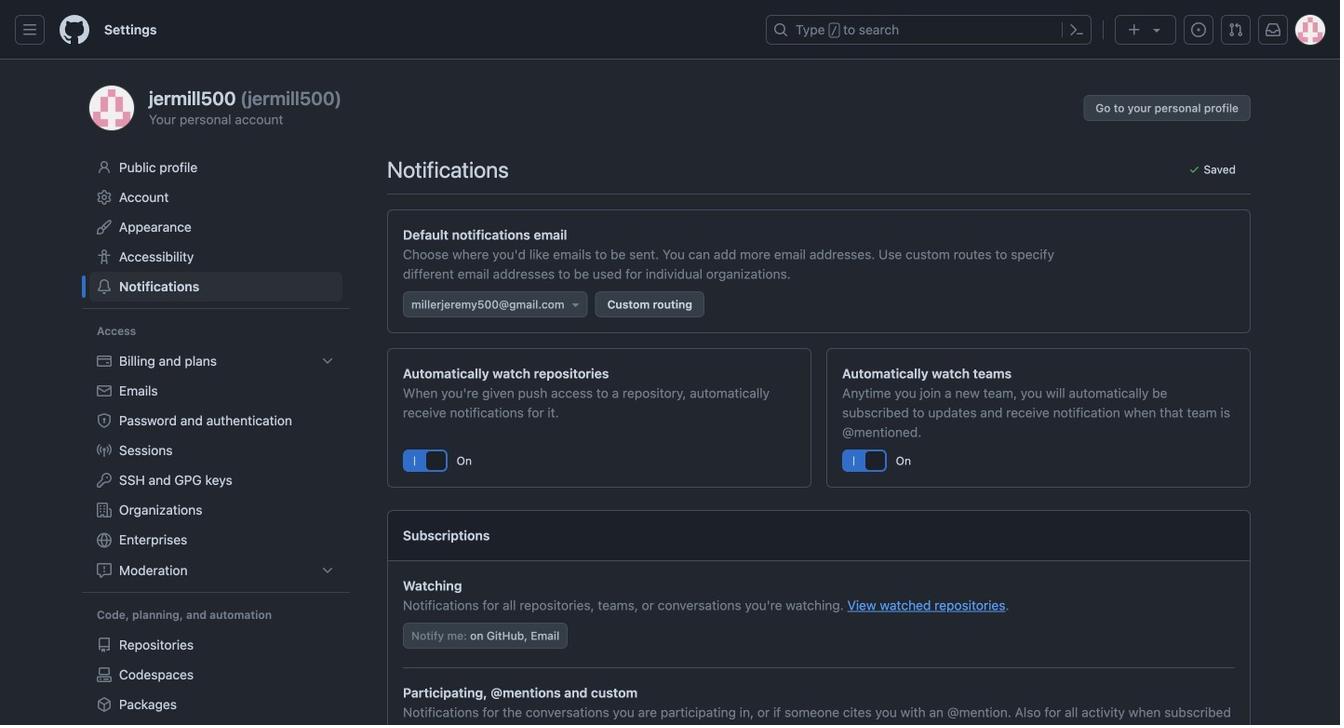Task type: locate. For each thing, give the bounding box(es) containing it.
accessibility image
[[97, 249, 112, 264]]

organization image
[[97, 503, 112, 518]]

1 vertical spatial list
[[89, 630, 343, 725]]

codespaces image
[[97, 667, 112, 682]]

notifications image
[[1266, 22, 1281, 37]]

list
[[89, 346, 343, 586], [89, 630, 343, 725]]

0 vertical spatial list
[[89, 346, 343, 586]]

@jermill500 image
[[89, 86, 134, 130]]

triangle down image
[[1150, 22, 1165, 37], [568, 297, 583, 312]]

1 horizontal spatial triangle down image
[[1150, 22, 1165, 37]]

key image
[[97, 473, 112, 488]]

broadcast image
[[97, 443, 112, 458]]

git pull request image
[[1229, 22, 1244, 37]]

0 horizontal spatial triangle down image
[[568, 297, 583, 312]]

person image
[[97, 160, 112, 175]]

1 list from the top
[[89, 346, 343, 586]]

command palette image
[[1070, 22, 1084, 37]]



Task type: describe. For each thing, give the bounding box(es) containing it.
repo image
[[97, 638, 112, 653]]

0 vertical spatial triangle down image
[[1150, 22, 1165, 37]]

1 vertical spatial triangle down image
[[568, 297, 583, 312]]

paintbrush image
[[97, 220, 112, 235]]

issue opened image
[[1192, 22, 1206, 37]]

sc 9kayk9 0 image
[[1189, 164, 1200, 175]]

mail image
[[97, 384, 112, 398]]

homepage image
[[60, 15, 89, 45]]

globe image
[[97, 533, 112, 548]]

package image
[[97, 697, 112, 712]]

bell image
[[97, 279, 112, 294]]

shield lock image
[[97, 413, 112, 428]]

2 list from the top
[[89, 630, 343, 725]]

plus image
[[1127, 22, 1142, 37]]

gear image
[[97, 190, 112, 205]]



Task type: vqa. For each thing, say whether or not it's contained in the screenshot.
"paintbrush" icon
yes



